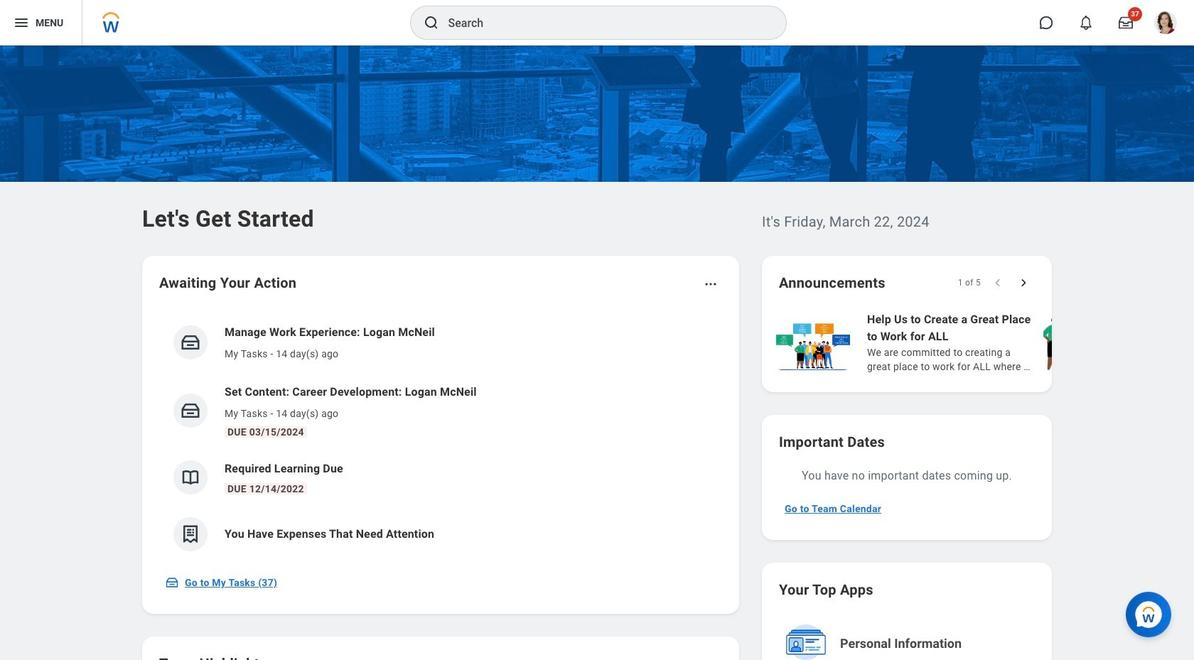 Task type: describe. For each thing, give the bounding box(es) containing it.
related actions image
[[704, 277, 718, 292]]

chevron right small image
[[1017, 276, 1031, 290]]

inbox large image
[[1119, 16, 1134, 30]]

justify image
[[13, 14, 30, 31]]

chevron left small image
[[991, 276, 1006, 290]]

inbox image
[[180, 332, 201, 353]]

Search Workday  search field
[[448, 7, 757, 38]]

0 horizontal spatial inbox image
[[165, 576, 179, 590]]

dashboard expenses image
[[180, 524, 201, 546]]

0 horizontal spatial list
[[159, 313, 723, 563]]



Task type: vqa. For each thing, say whether or not it's contained in the screenshot.
rightmost 'Export to Excel' image
no



Task type: locate. For each thing, give the bounding box(es) containing it.
main content
[[0, 46, 1195, 661]]

1 horizontal spatial inbox image
[[180, 400, 201, 422]]

profile logan mcneil image
[[1155, 11, 1178, 37]]

status
[[958, 277, 981, 289]]

1 vertical spatial inbox image
[[165, 576, 179, 590]]

1 horizontal spatial list
[[774, 310, 1195, 376]]

notifications large image
[[1080, 16, 1094, 30]]

0 vertical spatial inbox image
[[180, 400, 201, 422]]

banner
[[0, 0, 1195, 46]]

book open image
[[180, 467, 201, 489]]

list
[[774, 310, 1195, 376], [159, 313, 723, 563]]

inbox image
[[180, 400, 201, 422], [165, 576, 179, 590]]

search image
[[423, 14, 440, 31]]



